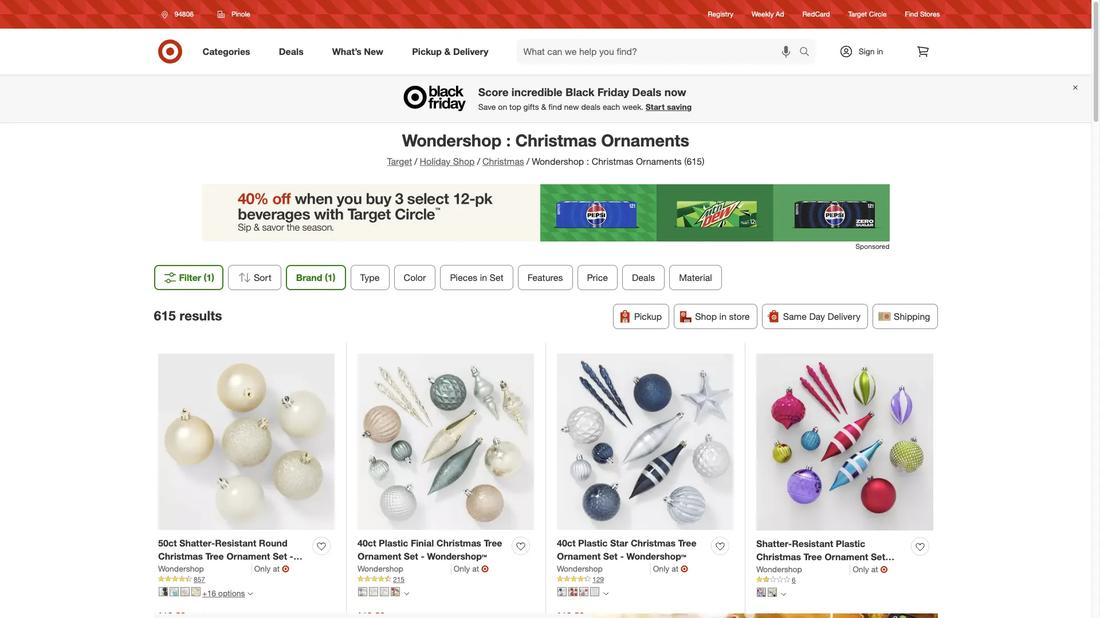Task type: vqa. For each thing, say whether or not it's contained in the screenshot.
1
no



Task type: locate. For each thing, give the bounding box(es) containing it.
target link
[[387, 156, 412, 167]]

categories
[[203, 46, 250, 57]]

redcard
[[803, 10, 830, 19]]

all colors image right red/green/gold icon
[[404, 592, 409, 597]]

saving
[[667, 102, 692, 112]]

0 horizontal spatial (1)
[[204, 272, 214, 284]]

shop right holiday
[[453, 156, 475, 167]]

0 vertical spatial target
[[848, 10, 867, 19]]

ornament inside shatter-resistant plastic christmas tree ornament set 40pc - wondershop™
[[825, 552, 868, 563]]

1 horizontal spatial 40ct
[[557, 538, 576, 549]]

plastic inside 40ct plastic finial christmas tree ornament set - wondershop™
[[379, 538, 408, 549]]

plastic up 6 link at bottom right
[[836, 539, 865, 550]]

shatter- up 40pc
[[756, 539, 792, 550]]

wondershop™
[[427, 551, 487, 563], [626, 551, 686, 563], [158, 564, 218, 576], [786, 565, 846, 576]]

ornament inside 40ct plastic finial christmas tree ornament set - wondershop™
[[358, 551, 401, 563]]

- inside shatter-resistant plastic christmas tree ornament set 40pc - wondershop™
[[780, 565, 784, 576]]

gifts
[[523, 102, 539, 112]]

christmas up 40pc
[[756, 552, 801, 563]]

(1)
[[204, 272, 214, 284], [325, 272, 335, 284]]

find stores link
[[905, 9, 940, 19]]

at down round
[[273, 564, 280, 574]]

same day delivery button
[[762, 304, 868, 329]]

target circle
[[848, 10, 887, 19]]

shatter- inside the 50ct shatter-resistant round christmas tree ornament set - wondershop™
[[179, 538, 215, 549]]

all colors + 16 more colors element
[[247, 591, 252, 597]]

wondershop for 40ct plastic finial christmas tree ornament set - wondershop™
[[358, 564, 403, 574]]

1 horizontal spatial delivery
[[828, 311, 861, 323]]

deals up start
[[632, 86, 661, 99]]

pickup down deals button
[[634, 311, 662, 323]]

50ct shatter-resistant round christmas tree ornament set - wondershop™ image
[[158, 354, 335, 531], [158, 354, 335, 531]]

40ct inside 40ct plastic finial christmas tree ornament set - wondershop™
[[358, 538, 376, 549]]

1 horizontal spatial in
[[719, 311, 727, 323]]

set inside 40ct plastic star christmas tree ornament set - wondershop™
[[603, 551, 618, 563]]

only
[[254, 564, 271, 574], [454, 564, 470, 574], [653, 564, 669, 574], [853, 565, 869, 574]]

deals inside score incredible black friday deals now save on top gifts & find new deals each week. start saving
[[632, 86, 661, 99]]

ornaments left (615) in the right of the page
[[636, 156, 682, 167]]

delivery inside "link"
[[453, 46, 488, 57]]

all colors element for 40ct plastic finial christmas tree ornament set - wondershop™
[[404, 591, 409, 597]]

- right 40pc
[[780, 565, 784, 576]]

tree for 40ct plastic star christmas tree ornament set - wondershop™
[[678, 538, 697, 549]]

deals
[[581, 102, 600, 112]]

christmas inside 40ct plastic star christmas tree ornament set - wondershop™
[[631, 538, 676, 549]]

0 horizontal spatial shatter-
[[179, 538, 215, 549]]

tree for shatter-resistant plastic christmas tree ornament set 40pc - wondershop™
[[804, 552, 822, 563]]

1 horizontal spatial all colors element
[[603, 591, 608, 597]]

0 horizontal spatial resistant
[[215, 538, 256, 549]]

wondershop link up 6
[[756, 564, 850, 576]]

at for shatter-resistant plastic christmas tree ornament set 40pc - wondershop™
[[871, 565, 878, 574]]

in inside pieces in set button
[[480, 272, 487, 284]]

40ct plastic star christmas tree ornament set - wondershop™ link
[[557, 537, 706, 564]]

finial
[[411, 538, 434, 549]]

wondershop up 6
[[756, 565, 802, 574]]

shop inside button
[[695, 311, 717, 323]]

0 vertical spatial shop
[[453, 156, 475, 167]]

wondershop™ inside the 50ct shatter-resistant round christmas tree ornament set - wondershop™
[[158, 564, 218, 576]]

ornament up 215
[[358, 551, 401, 563]]

1 all colors image from the left
[[404, 592, 409, 597]]

pickup inside "link"
[[412, 46, 442, 57]]

1 vertical spatial &
[[541, 102, 546, 112]]

at up 129 link in the right of the page
[[672, 564, 678, 574]]

christmas down each
[[592, 156, 633, 167]]

0 vertical spatial delivery
[[453, 46, 488, 57]]

type
[[360, 272, 380, 284]]

wondershop link up 857 at the left
[[158, 564, 252, 575]]

1 vertical spatial in
[[480, 272, 487, 284]]

plastic inside shatter-resistant plastic christmas tree ornament set 40pc - wondershop™
[[836, 539, 865, 550]]

set down round
[[273, 551, 287, 563]]

only at ¬ for 40ct plastic finial christmas tree ornament set - wondershop™
[[454, 564, 489, 575]]

deals left what's
[[279, 46, 304, 57]]

plastic left star
[[578, 538, 608, 549]]

friday
[[598, 86, 629, 99]]

40pc
[[756, 565, 777, 576]]

/ right christmas link
[[526, 156, 529, 167]]

2 (1) from the left
[[325, 272, 335, 284]]

- down star
[[620, 551, 624, 563]]

- inside 40ct plastic star christmas tree ornament set - wondershop™
[[620, 551, 624, 563]]

pickup button
[[613, 304, 669, 329]]

week.
[[622, 102, 643, 112]]

price
[[587, 272, 608, 284]]

857 link
[[158, 575, 335, 585]]

in for shop
[[719, 311, 727, 323]]

0 vertical spatial pickup
[[412, 46, 442, 57]]

at for 40ct plastic finial christmas tree ornament set - wondershop™
[[472, 564, 479, 574]]

only for star
[[653, 564, 669, 574]]

wondershop up 857 at the left
[[158, 564, 204, 574]]

in inside shop in store button
[[719, 311, 727, 323]]

tree inside 40ct plastic finial christmas tree ornament set - wondershop™
[[484, 538, 502, 549]]

1 (1) from the left
[[204, 272, 214, 284]]

ornament up 857 'link'
[[226, 551, 270, 563]]

shipping
[[894, 311, 930, 323]]

0 horizontal spatial all colors element
[[404, 591, 409, 597]]

/
[[414, 156, 417, 167], [477, 156, 480, 167], [526, 156, 529, 167]]

in right pieces
[[480, 272, 487, 284]]

registry link
[[708, 9, 733, 19]]

what's new link
[[322, 39, 398, 64]]

2 all colors image from the left
[[603, 592, 608, 597]]

2 vertical spatial in
[[719, 311, 727, 323]]

shop
[[453, 156, 475, 167], [695, 311, 717, 323]]

at for 40ct plastic star christmas tree ornament set - wondershop™
[[672, 564, 678, 574]]

delivery
[[453, 46, 488, 57], [828, 311, 861, 323]]

/ left christmas link
[[477, 156, 480, 167]]

: down deals
[[587, 156, 589, 167]]

shop inside wondershop : christmas ornaments target / holiday shop / christmas / wondershop : christmas ornaments (615)
[[453, 156, 475, 167]]

shatter-resistant plastic christmas tree ornament set 40pc - wondershop™ image
[[756, 354, 933, 531], [756, 354, 933, 531]]

1 horizontal spatial all colors image
[[603, 592, 608, 597]]

shop in store
[[695, 311, 750, 323]]

plastic for star
[[578, 538, 608, 549]]

only up 857 'link'
[[254, 564, 271, 574]]

wondershop™ inside shatter-resistant plastic christmas tree ornament set 40pc - wondershop™
[[786, 565, 846, 576]]

wondershop for shatter-resistant plastic christmas tree ornament set 40pc - wondershop™
[[756, 565, 802, 574]]

christmas
[[515, 130, 597, 151], [482, 156, 524, 167], [592, 156, 633, 167], [436, 538, 481, 549], [631, 538, 676, 549], [158, 551, 203, 563], [756, 552, 801, 563]]

shatter- inside shatter-resistant plastic christmas tree ornament set 40pc - wondershop™
[[756, 539, 792, 550]]

all colors image
[[404, 592, 409, 597], [603, 592, 608, 597]]

2 horizontal spatial plastic
[[836, 539, 865, 550]]

at up 6 link at bottom right
[[871, 565, 878, 574]]

ornament
[[226, 551, 270, 563], [358, 551, 401, 563], [557, 551, 601, 563], [825, 552, 868, 563]]

wondershop up the 129
[[557, 564, 603, 574]]

wondershop link up the 129
[[557, 564, 651, 575]]

black/white image
[[159, 588, 168, 597]]

deals for deals button
[[632, 272, 655, 284]]

1 vertical spatial delivery
[[828, 311, 861, 323]]

wondershop : christmas ornaments target / holiday shop / christmas / wondershop : christmas ornaments (615)
[[387, 130, 704, 167]]

+16
[[202, 589, 216, 599]]

now
[[664, 86, 686, 99]]

christmas down 50ct on the bottom left
[[158, 551, 203, 563]]

40ct plastic finial christmas tree ornament set - wondershop™ image
[[358, 354, 534, 531], [358, 354, 534, 531]]

tree inside shatter-resistant plastic christmas tree ornament set 40pc - wondershop™
[[804, 552, 822, 563]]

wondershop link for star
[[557, 564, 651, 575]]

all colors element right silver icon
[[603, 591, 608, 597]]

in right sign
[[877, 46, 883, 56]]

wondershop up holiday shop link
[[402, 130, 502, 151]]

tree for 40ct plastic finial christmas tree ornament set - wondershop™
[[484, 538, 502, 549]]

set inside 40ct plastic finial christmas tree ornament set - wondershop™
[[404, 551, 418, 563]]

all colors image for star
[[603, 592, 608, 597]]

wondershop
[[402, 130, 502, 151], [532, 156, 584, 167], [158, 564, 204, 574], [358, 564, 403, 574], [557, 564, 603, 574], [756, 565, 802, 574]]

deals inside deals link
[[279, 46, 304, 57]]

pickup
[[412, 46, 442, 57], [634, 311, 662, 323]]

delivery for pickup & delivery
[[453, 46, 488, 57]]

top
[[509, 102, 521, 112]]

0 vertical spatial &
[[444, 46, 451, 57]]

2 horizontal spatial in
[[877, 46, 883, 56]]

ornament inside 40ct plastic star christmas tree ornament set - wondershop™
[[557, 551, 601, 563]]

(1) right filter
[[204, 272, 214, 284]]

- up 857 'link'
[[290, 551, 293, 563]]

at
[[273, 564, 280, 574], [472, 564, 479, 574], [672, 564, 678, 574], [871, 565, 878, 574]]

in left store
[[719, 311, 727, 323]]

save
[[478, 102, 496, 112]]

1 40ct from the left
[[358, 538, 376, 549]]

1 horizontal spatial shop
[[695, 311, 717, 323]]

40ct for 40ct plastic finial christmas tree ornament set - wondershop™
[[358, 538, 376, 549]]

deals inside deals button
[[632, 272, 655, 284]]

in inside sign in link
[[877, 46, 883, 56]]

2 / from the left
[[477, 156, 480, 167]]

weekly
[[752, 10, 774, 19]]

tree inside 40ct plastic star christmas tree ornament set - wondershop™
[[678, 538, 697, 549]]

shatter-
[[179, 538, 215, 549], [756, 539, 792, 550]]

resistant up 6
[[792, 539, 833, 550]]

0 vertical spatial :
[[506, 130, 511, 151]]

at up 215 link
[[472, 564, 479, 574]]

target circle link
[[848, 9, 887, 19]]

2 vertical spatial deals
[[632, 272, 655, 284]]

wondershop up 215
[[358, 564, 403, 574]]

pickup right new
[[412, 46, 442, 57]]

tree
[[484, 538, 502, 549], [678, 538, 697, 549], [205, 551, 224, 563], [804, 552, 822, 563]]

1 vertical spatial ornaments
[[636, 156, 682, 167]]

set down star
[[603, 551, 618, 563]]

1 vertical spatial deals
[[632, 86, 661, 99]]

set for shatter-resistant plastic christmas tree ornament set 40pc - wondershop™
[[871, 552, 885, 563]]

0 vertical spatial ornaments
[[601, 130, 689, 151]]

target
[[848, 10, 867, 19], [387, 156, 412, 167]]

2 40ct from the left
[[557, 538, 576, 549]]

0 horizontal spatial shop
[[453, 156, 475, 167]]

all colors element
[[404, 591, 409, 597], [603, 591, 608, 597], [781, 591, 786, 598]]

brand
[[296, 272, 322, 284]]

weekly ad
[[752, 10, 784, 19]]

target left holiday
[[387, 156, 412, 167]]

ornaments down start
[[601, 130, 689, 151]]

wondershop link up 215
[[358, 564, 451, 575]]

christmas right 'finial'
[[436, 538, 481, 549]]

(1) inside filter (1) button
[[204, 272, 214, 284]]

all colors image right silver icon
[[603, 592, 608, 597]]

set right pieces
[[490, 272, 503, 284]]

0 horizontal spatial target
[[387, 156, 412, 167]]

set for 40ct plastic finial christmas tree ornament set - wondershop™
[[404, 551, 418, 563]]

material
[[679, 272, 712, 284]]

94806 button
[[154, 4, 206, 25]]

/ right 'target' link
[[414, 156, 417, 167]]

40ct inside 40ct plastic star christmas tree ornament set - wondershop™
[[557, 538, 576, 549]]

1 horizontal spatial /
[[477, 156, 480, 167]]

:
[[506, 130, 511, 151], [587, 156, 589, 167]]

resistant left round
[[215, 538, 256, 549]]

2 horizontal spatial /
[[526, 156, 529, 167]]

0 horizontal spatial plastic
[[379, 538, 408, 549]]

ornament for 40ct plastic star christmas tree ornament set - wondershop™
[[557, 551, 601, 563]]

plastic left 'finial'
[[379, 538, 408, 549]]

0 vertical spatial deals
[[279, 46, 304, 57]]

set up 6 link at bottom right
[[871, 552, 885, 563]]

1 / from the left
[[414, 156, 417, 167]]

- inside 40ct plastic finial christmas tree ornament set - wondershop™
[[421, 551, 425, 563]]

1 vertical spatial :
[[587, 156, 589, 167]]

all colors image for finial
[[404, 592, 409, 597]]

at for 50ct shatter-resistant round christmas tree ornament set - wondershop™
[[273, 564, 280, 574]]

40ct up pale teal/gold/slate 'image'
[[358, 538, 376, 549]]

pickup inside button
[[634, 311, 662, 323]]

&
[[444, 46, 451, 57], [541, 102, 546, 112]]

1 horizontal spatial shatter-
[[756, 539, 792, 550]]

advertisement region
[[202, 184, 890, 242], [0, 618, 1091, 619]]

¬
[[282, 564, 289, 575], [481, 564, 489, 575], [681, 564, 688, 575], [880, 564, 888, 576]]

40ct for 40ct plastic star christmas tree ornament set - wondershop™
[[557, 538, 576, 549]]

0 horizontal spatial pickup
[[412, 46, 442, 57]]

filter (1)
[[179, 272, 214, 284]]

ornament inside the 50ct shatter-resistant round christmas tree ornament set - wondershop™
[[226, 551, 270, 563]]

plastic
[[379, 538, 408, 549], [578, 538, 608, 549], [836, 539, 865, 550]]

set inside shatter-resistant plastic christmas tree ornament set 40pc - wondershop™
[[871, 552, 885, 563]]

6
[[792, 576, 796, 585]]

0 vertical spatial in
[[877, 46, 883, 56]]

0 horizontal spatial &
[[444, 46, 451, 57]]

only up 215 link
[[454, 564, 470, 574]]

christmas inside the 50ct shatter-resistant round christmas tree ornament set - wondershop™
[[158, 551, 203, 563]]

only for plastic
[[853, 565, 869, 574]]

all colors element right red/green/gold icon
[[404, 591, 409, 597]]

round
[[259, 538, 288, 549]]

in
[[877, 46, 883, 56], [480, 272, 487, 284], [719, 311, 727, 323]]

2 horizontal spatial all colors element
[[781, 591, 786, 598]]

resistant inside shatter-resistant plastic christmas tree ornament set 40pc - wondershop™
[[792, 539, 833, 550]]

ornament up the 129
[[557, 551, 601, 563]]

what's new
[[332, 46, 383, 57]]

1 vertical spatial shop
[[695, 311, 717, 323]]

0 horizontal spatial all colors image
[[404, 592, 409, 597]]

delivery right "day" at the right bottom of the page
[[828, 311, 861, 323]]

40ct plastic star christmas tree ornament set - wondershop™ image
[[557, 354, 733, 531], [557, 354, 733, 531]]

- down 'finial'
[[421, 551, 425, 563]]

(1) right the 'brand' at top
[[325, 272, 335, 284]]

(1) for brand (1)
[[325, 272, 335, 284]]

set down 'finial'
[[404, 551, 418, 563]]

215
[[393, 576, 405, 584]]

0 vertical spatial advertisement region
[[202, 184, 890, 242]]

ad
[[776, 10, 784, 19]]

pale teal/gold/slate image
[[358, 588, 367, 597]]

shop left store
[[695, 311, 717, 323]]

plastic inside 40ct plastic star christmas tree ornament set - wondershop™
[[578, 538, 608, 549]]

delivery inside button
[[828, 311, 861, 323]]

find
[[905, 10, 918, 19]]

1 horizontal spatial (1)
[[325, 272, 335, 284]]

shatter- right 50ct on the bottom left
[[179, 538, 215, 549]]

¬ for 50ct shatter-resistant round christmas tree ornament set - wondershop™
[[282, 564, 289, 575]]

deals up pickup button
[[632, 272, 655, 284]]

1 vertical spatial pickup
[[634, 311, 662, 323]]

only up 6 link at bottom right
[[853, 565, 869, 574]]

christmas right star
[[631, 538, 676, 549]]

0 horizontal spatial /
[[414, 156, 417, 167]]

wondershop link for plastic
[[756, 564, 850, 576]]

1 horizontal spatial resistant
[[792, 539, 833, 550]]

: up christmas link
[[506, 130, 511, 151]]

set for 40ct plastic star christmas tree ornament set - wondershop™
[[603, 551, 618, 563]]

target left circle
[[848, 10, 867, 19]]

0 horizontal spatial in
[[480, 272, 487, 284]]

0 horizontal spatial 40ct
[[358, 538, 376, 549]]

1 vertical spatial target
[[387, 156, 412, 167]]

only up 129 link in the right of the page
[[653, 564, 669, 574]]

ornament up 6 link at bottom right
[[825, 552, 868, 563]]

1 horizontal spatial &
[[541, 102, 546, 112]]

¬ for 40ct plastic finial christmas tree ornament set - wondershop™
[[481, 564, 489, 575]]

all colors element right black/white/gold icon
[[781, 591, 786, 598]]

start
[[646, 102, 665, 112]]

delivery up score
[[453, 46, 488, 57]]

all colors element for 40ct plastic star christmas tree ornament set - wondershop™
[[603, 591, 608, 597]]

1 horizontal spatial pickup
[[634, 311, 662, 323]]

1 horizontal spatial plastic
[[578, 538, 608, 549]]

0 horizontal spatial delivery
[[453, 46, 488, 57]]

40ct up dark blue/silver 'image'
[[557, 538, 576, 549]]



Task type: describe. For each thing, give the bounding box(es) containing it.
1 horizontal spatial :
[[587, 156, 589, 167]]

only at ¬ for 50ct shatter-resistant round christmas tree ornament set - wondershop™
[[254, 564, 289, 575]]

40ct plastic star christmas tree ornament set - wondershop™
[[557, 538, 697, 563]]

shatter-resistant plastic christmas tree ornament set 40pc - wondershop™ link
[[756, 538, 906, 576]]

40ct plastic finial christmas tree ornament set - wondershop™
[[358, 538, 502, 563]]

find
[[549, 102, 562, 112]]

1 vertical spatial advertisement region
[[0, 618, 1091, 619]]

what's
[[332, 46, 361, 57]]

resistant inside the 50ct shatter-resistant round christmas tree ornament set - wondershop™
[[215, 538, 256, 549]]

only at ¬ for 40ct plastic star christmas tree ornament set - wondershop™
[[653, 564, 688, 575]]

circle
[[869, 10, 887, 19]]

weekly ad link
[[752, 9, 784, 19]]

holiday shop link
[[420, 156, 475, 167]]

ornament for 40ct plastic finial christmas tree ornament set - wondershop™
[[358, 551, 401, 563]]

color button
[[394, 265, 436, 290]]

615
[[154, 307, 176, 323]]

sort button
[[228, 265, 281, 290]]

dark blue/silver image
[[557, 588, 567, 597]]

deals button
[[622, 265, 665, 290]]

holiday
[[420, 156, 450, 167]]

ornament for shatter-resistant plastic christmas tree ornament set 40pc - wondershop™
[[825, 552, 868, 563]]

(1) for filter (1)
[[204, 272, 214, 284]]

star
[[610, 538, 628, 549]]

each
[[603, 102, 620, 112]]

score incredible black friday deals now save on top gifts & find new deals each week. start saving
[[478, 86, 692, 112]]

- inside the 50ct shatter-resistant round christmas tree ornament set - wondershop™
[[290, 551, 293, 563]]

brights image
[[757, 589, 766, 598]]

40ct plastic finial christmas tree ornament set - wondershop™ link
[[358, 537, 507, 564]]

+16 options button
[[154, 585, 258, 603]]

pieces
[[450, 272, 477, 284]]

857
[[194, 576, 205, 584]]

pink/champagne image
[[380, 588, 389, 597]]

set inside the 50ct shatter-resistant round christmas tree ornament set - wondershop™
[[273, 551, 287, 563]]

silver image
[[590, 588, 599, 597]]

sort
[[254, 272, 271, 284]]

1 horizontal spatial target
[[848, 10, 867, 19]]

search button
[[794, 39, 821, 66]]

search
[[794, 47, 821, 58]]

christmas down "on"
[[482, 156, 524, 167]]

deals for deals link
[[279, 46, 304, 57]]

50ct shatter-resistant round christmas tree ornament set - wondershop™
[[158, 538, 293, 576]]

champagne image
[[191, 588, 201, 597]]

sign in link
[[829, 39, 901, 64]]

filter
[[179, 272, 201, 284]]

color
[[404, 272, 426, 284]]

¬ for shatter-resistant plastic christmas tree ornament set 40pc - wondershop™
[[880, 564, 888, 576]]

redcard link
[[803, 9, 830, 19]]

only at ¬ for shatter-resistant plastic christmas tree ornament set 40pc - wondershop™
[[853, 564, 888, 576]]

delivery for same day delivery
[[828, 311, 861, 323]]

red image
[[568, 588, 578, 597]]

incredible
[[512, 86, 563, 99]]

6 link
[[756, 576, 933, 586]]

wondershop for 50ct shatter-resistant round christmas tree ornament set - wondershop™
[[158, 564, 204, 574]]

sponsored
[[856, 242, 890, 251]]

features button
[[518, 265, 573, 290]]

shatter-resistant plastic christmas tree ornament set 40pc - wondershop™
[[756, 539, 885, 576]]

only for finial
[[454, 564, 470, 574]]

shop in store button
[[674, 304, 757, 329]]

new
[[564, 102, 579, 112]]

sign in
[[859, 46, 883, 56]]

wondershop for 40ct plastic star christmas tree ornament set - wondershop™
[[557, 564, 603, 574]]

black/white/gold image
[[768, 589, 777, 598]]

blue/silver image
[[170, 588, 179, 597]]

material button
[[669, 265, 722, 290]]

target inside wondershop : christmas ornaments target / holiday shop / christmas / wondershop : christmas ornaments (615)
[[387, 156, 412, 167]]

50ct shatter-resistant round christmas tree ornament set - wondershop™ link
[[158, 537, 308, 576]]

day
[[809, 311, 825, 323]]

wondershop right christmas link
[[532, 156, 584, 167]]

94806
[[174, 10, 194, 18]]

new
[[364, 46, 383, 57]]

all colors element for shatter-resistant plastic christmas tree ornament set 40pc - wondershop™
[[781, 591, 786, 598]]

price button
[[577, 265, 618, 290]]

on
[[498, 102, 507, 112]]

in for sign
[[877, 46, 883, 56]]

0 horizontal spatial :
[[506, 130, 511, 151]]

pinole
[[231, 10, 250, 18]]

129
[[592, 576, 604, 584]]

red/white/black/silver image
[[579, 588, 588, 597]]

plastic for finial
[[379, 538, 408, 549]]

tree inside the 50ct shatter-resistant round christmas tree ornament set - wondershop™
[[205, 551, 224, 563]]

pickup & delivery
[[412, 46, 488, 57]]

215 link
[[358, 575, 534, 585]]

& inside score incredible black friday deals now save on top gifts & find new deals each week. start saving
[[541, 102, 546, 112]]

christmas inside 40ct plastic finial christmas tree ornament set - wondershop™
[[436, 538, 481, 549]]

christmas inside shatter-resistant plastic christmas tree ornament set 40pc - wondershop™
[[756, 552, 801, 563]]

shipping button
[[873, 304, 938, 329]]

pickup & delivery link
[[402, 39, 503, 64]]

What can we help you find? suggestions appear below search field
[[517, 39, 802, 64]]

¬ for 40ct plastic star christmas tree ornament set - wondershop™
[[681, 564, 688, 575]]

wondershop link for finial
[[358, 564, 451, 575]]

options
[[218, 589, 245, 599]]

red/green/gold image
[[391, 588, 400, 597]]

pickup for pickup & delivery
[[412, 46, 442, 57]]

pinole button
[[210, 4, 258, 25]]

deals link
[[269, 39, 318, 64]]

wondershop™ inside 40ct plastic star christmas tree ornament set - wondershop™
[[626, 551, 686, 563]]

brand (1)
[[296, 272, 335, 284]]

+16 options
[[202, 589, 245, 599]]

black
[[566, 86, 594, 99]]

store
[[729, 311, 750, 323]]

615 results
[[154, 307, 222, 323]]

in for pieces
[[480, 272, 487, 284]]

3 / from the left
[[526, 156, 529, 167]]

129 link
[[557, 575, 733, 585]]

wondershop link for resistant
[[158, 564, 252, 575]]

candy white/champagne image
[[180, 588, 190, 597]]

find stores
[[905, 10, 940, 19]]

pickup for pickup
[[634, 311, 662, 323]]

all colors + 16 more colors image
[[247, 592, 252, 597]]

stores
[[920, 10, 940, 19]]

features
[[528, 272, 563, 284]]

type button
[[350, 265, 389, 290]]

wondershop™ inside 40ct plastic finial christmas tree ornament set - wondershop™
[[427, 551, 487, 563]]

only for resistant
[[254, 564, 271, 574]]

(615)
[[684, 156, 704, 167]]

pieces in set
[[450, 272, 503, 284]]

same
[[783, 311, 807, 323]]

sign
[[859, 46, 875, 56]]

all colors image
[[781, 593, 786, 598]]

christmas link
[[482, 156, 524, 167]]

set inside pieces in set button
[[490, 272, 503, 284]]

& inside "link"
[[444, 46, 451, 57]]

pieces in set button
[[440, 265, 513, 290]]

registry
[[708, 10, 733, 19]]

candy champagne image
[[369, 588, 378, 597]]

christmas down the find
[[515, 130, 597, 151]]



